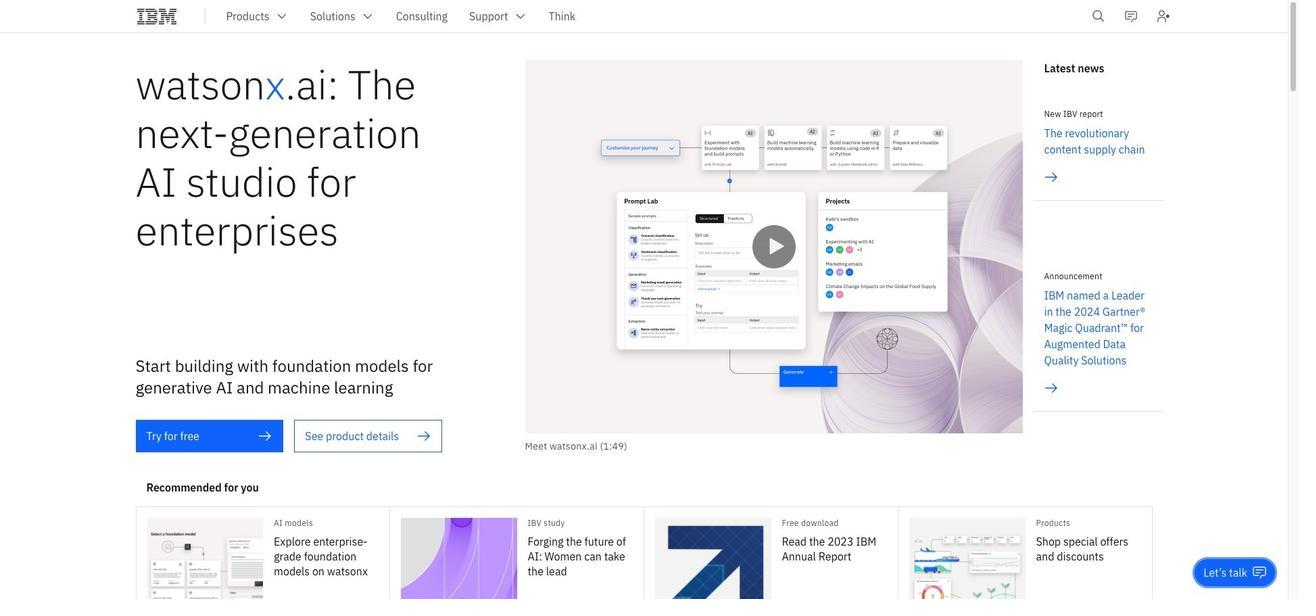 Task type: locate. For each thing, give the bounding box(es) containing it.
let's talk element
[[1204, 566, 1248, 580]]



Task type: vqa. For each thing, say whether or not it's contained in the screenshot.
Let'S Talk element
yes



